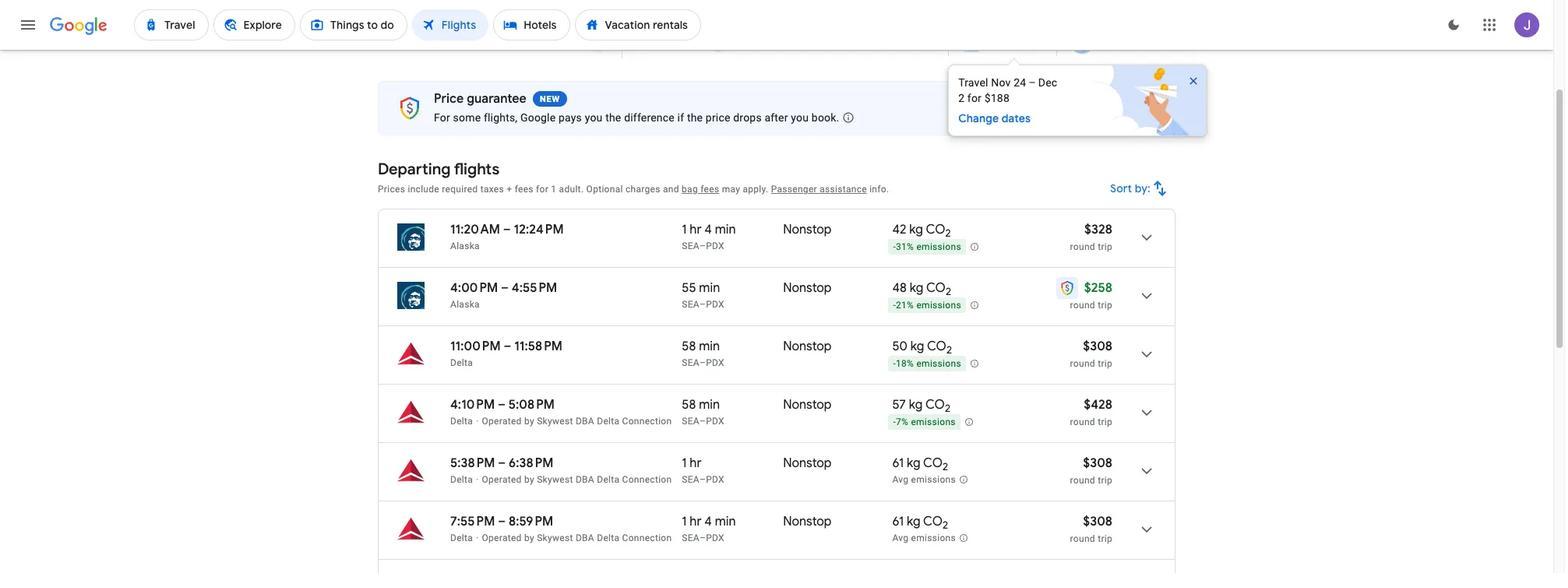 Task type: describe. For each thing, give the bounding box(es) containing it.
flight details. leaves seattle-tacoma international airport at 4:00 pm on saturday, november 25 and arrives at portland international airport at 4:55 pm on saturday, november 25. image
[[1129, 277, 1166, 315]]

flights,
[[484, 111, 518, 124]]

2 the from the left
[[687, 111, 703, 124]]

skywest for 5:08 pm
[[537, 416, 573, 427]]

nov 24 – dec 2
[[959, 76, 1058, 104]]

nonstop for 4:55 pm
[[784, 281, 832, 296]]

dba for 6:38 pm
[[576, 475, 595, 486]]

$328 round trip
[[1071, 222, 1113, 253]]

leaves seattle-tacoma international airport at 5:38 pm on saturday, november 25 and arrives at portland international airport at 6:38 pm on saturday, november 25. element
[[450, 456, 554, 472]]

61 kg co 2 for –
[[893, 456, 949, 474]]

delta inside 11:00 pm – 11:58 pm delta
[[450, 358, 473, 369]]

total duration 1 hr. element
[[682, 456, 784, 474]]

Departure time: 11:00 PM. text field
[[450, 339, 501, 355]]

prices
[[436, 36, 468, 50]]

flight details. leaves seattle-tacoma international airport at 5:38 pm on saturday, november 25 and arrives at portland international airport at 6:38 pm on saturday, november 25. image
[[1129, 453, 1166, 490]]

24 – dec
[[1014, 76, 1058, 89]]

some
[[453, 111, 481, 124]]

4:00 pm – 4:55 pm alaska
[[450, 281, 557, 310]]

leaves seattle-tacoma international airport at 11:00 pm on saturday, november 25 and arrives at portland international airport at 11:58 pm on saturday, november 25. element
[[450, 339, 563, 355]]

4:55 pm
[[512, 281, 557, 296]]

4 for 8:59 pm
[[705, 514, 712, 530]]

passenger
[[771, 184, 817, 195]]

2 fees from the left
[[701, 184, 720, 195]]

2 for 8:59 pm
[[943, 519, 949, 532]]

sort by: button
[[1105, 170, 1176, 207]]

co for 11:58 pm
[[927, 339, 947, 355]]

sort
[[1111, 182, 1133, 196]]

round for 11:58 pm
[[1071, 359, 1096, 369]]

61 for min
[[893, 514, 904, 530]]

flight details. leaves seattle-tacoma international airport at 4:10 pm on saturday, november 25 and arrives at portland international airport at 5:08 pm on saturday, november 25. image
[[1129, 394, 1166, 432]]

1 hr 4 min sea – pdx for 8:59 pm
[[682, 514, 736, 544]]

nov for 24 – dec
[[992, 76, 1011, 89]]

leaves seattle-tacoma international airport at 4:10 pm on saturday, november 25 and arrives at portland international airport at 5:08 pm on saturday, november 25. element
[[450, 397, 555, 413]]

$258
[[1085, 281, 1113, 296]]

$308 for 58 min
[[1083, 339, 1113, 355]]

difference
[[624, 111, 675, 124]]

include
[[408, 184, 440, 195]]

11:20 am – 12:24 pm alaska
[[450, 222, 564, 252]]

2 round from the top
[[1071, 300, 1096, 311]]

– up 55 min sea – pdx
[[700, 241, 706, 252]]

55 min sea – pdx
[[682, 281, 725, 310]]

by for 5:08 pm
[[524, 416, 535, 427]]

round trip
[[1071, 300, 1113, 311]]

total duration 1 hr 4 min. element for 61
[[682, 514, 784, 532]]

nonstop flight. element for 12:24 pm
[[784, 222, 832, 240]]

co for 4:55 pm
[[927, 281, 946, 296]]

nonstop flight. element for 4:55 pm
[[784, 281, 832, 298]]

1 for 6:38 pm
[[682, 456, 687, 472]]

pdx for 4:55 pm
[[706, 299, 725, 310]]

co for 6:38 pm
[[924, 456, 943, 472]]

kg for 6:38 pm
[[907, 456, 921, 472]]

1 hr sea – pdx
[[682, 456, 725, 486]]

Departure time: 4:00 PM. text field
[[450, 281, 498, 296]]

leaves seattle-tacoma international airport at 4:00 pm on saturday, november 25 and arrives at portland international airport at 4:55 pm on saturday, november 25. element
[[450, 281, 557, 296]]

4:10 pm – 5:08 pm
[[450, 397, 555, 413]]

4 for 12:24 pm
[[705, 222, 712, 238]]

55
[[682, 281, 696, 296]]

after
[[765, 111, 788, 124]]

Departure time: 11:20 AM. text field
[[450, 222, 500, 238]]

4:00 pm
[[450, 281, 498, 296]]

apply.
[[743, 184, 769, 195]]

avg for min
[[893, 533, 909, 544]]

emissions for 57
[[911, 417, 956, 428]]

book.
[[812, 111, 840, 124]]

4:10 pm
[[450, 397, 495, 413]]

price
[[434, 91, 464, 107]]

$188
[[985, 92, 1010, 104]]

google
[[521, 111, 556, 124]]

leaves seattle-tacoma international airport at 11:20 am on saturday, november 25 and arrives at portland international airport at 12:24 pm on saturday, november 25. element
[[450, 222, 564, 238]]

1 for 8:59 pm
[[682, 514, 687, 530]]

21%
[[896, 300, 914, 311]]

change dates button
[[959, 111, 1065, 126]]

avg for –
[[893, 475, 909, 486]]

operated for 4:10 pm
[[482, 416, 522, 427]]

8:59 pm
[[509, 514, 554, 530]]

flight details. leaves seattle-tacoma international airport at 7:55 pm on saturday, november 25 and arrives at portland international airport at 8:59 pm on saturday, november 25. image
[[1129, 511, 1166, 549]]

Arrival time: 11:58 PM. text field
[[515, 339, 563, 355]]

emissions for 42
[[917, 242, 962, 253]]

– left 6:38 pm text box
[[498, 456, 506, 472]]

min for 11:58 pm
[[699, 339, 720, 355]]

308 us dollars text field for 50
[[1083, 339, 1113, 355]]

flights
[[454, 160, 500, 179]]

co for 5:08 pm
[[926, 397, 945, 413]]

min down 1 hr sea – pdx
[[715, 514, 736, 530]]

leaves seattle-tacoma international airport at 7:55 pm on saturday, november 25 and arrives at portland international airport at 8:59 pm on saturday, november 25. element
[[450, 514, 554, 530]]

drops
[[734, 111, 762, 124]]

11:58 pm
[[515, 339, 563, 355]]

Arrival time: 5:08 PM. text field
[[509, 397, 555, 413]]

passenger assistance button
[[771, 184, 867, 195]]

– inside 1 hr sea – pdx
[[700, 475, 706, 486]]

18%
[[896, 359, 914, 370]]

optional
[[587, 184, 623, 195]]

flight details. leaves seattle-tacoma international airport at 11:20 am on saturday, november 25 and arrives at portland international airport at 12:24 pm on saturday, november 25. image
[[1129, 219, 1166, 256]]

5:08 pm
[[509, 397, 555, 413]]

change appearance image
[[1436, 6, 1473, 44]]

charges
[[626, 184, 661, 195]]

2 trip from the top
[[1098, 300, 1113, 311]]

- for 48
[[893, 300, 896, 311]]

skywest for 6:38 pm
[[537, 475, 573, 486]]

61 for –
[[893, 456, 904, 472]]

1 the from the left
[[606, 111, 622, 124]]

if
[[678, 111, 684, 124]]

prices include required taxes + fees for 1 adult. optional charges and bag fees may apply. passenger assistance
[[378, 184, 867, 195]]

-7% emissions
[[893, 417, 956, 428]]

guarantee
[[467, 91, 527, 107]]

operated by skywest dba delta connection for 4:10 pm – 5:08 pm
[[482, 416, 672, 427]]

5:38 pm – 6:38 pm
[[450, 456, 554, 472]]

round for 6:38 pm
[[1071, 475, 1096, 486]]

sea for 11:58 pm
[[682, 358, 700, 369]]

pdx for 11:58 pm
[[706, 358, 725, 369]]

required
[[442, 184, 478, 195]]

$428 round trip
[[1071, 397, 1113, 428]]

min down may
[[715, 222, 736, 238]]

$428
[[1084, 397, 1113, 413]]

for some flights, google pays you the difference if the price drops after you book.
[[434, 111, 840, 124]]

may
[[722, 184, 741, 195]]

nonstop flight. element for 5:08 pm
[[784, 397, 832, 415]]

– inside 11:00 pm – 11:58 pm delta
[[504, 339, 512, 355]]

for $188 change dates
[[959, 92, 1031, 125]]

adult.
[[559, 184, 584, 195]]

taxes
[[481, 184, 504, 195]]

connection for 1 hr
[[622, 475, 672, 486]]

bag fees button
[[682, 184, 720, 195]]

– inside 4:00 pm – 4:55 pm alaska
[[501, 281, 509, 296]]

operated for 5:38 pm
[[482, 475, 522, 486]]

Departure time: 5:38 PM. text field
[[450, 456, 495, 472]]

12:24 pm
[[514, 222, 564, 238]]

50 kg co 2
[[893, 339, 952, 357]]

track prices
[[404, 36, 468, 50]]

operated by skywest dba delta connection for 5:38 pm – 6:38 pm
[[482, 475, 672, 486]]

nonstop flight. element for 6:38 pm
[[784, 456, 832, 474]]

connection for 1 hr 4 min
[[622, 533, 672, 544]]

- for 50
[[893, 359, 896, 370]]

total duration 58 min. element for 57
[[682, 397, 784, 415]]

dba for 8:59 pm
[[576, 533, 595, 544]]

7:55 pm
[[450, 514, 495, 530]]

nonstop for 12:24 pm
[[784, 222, 832, 238]]

42
[[893, 222, 907, 238]]

avg emissions for min
[[893, 533, 956, 544]]

6:38 pm
[[509, 456, 554, 472]]

skywest for 8:59 pm
[[537, 533, 573, 544]]

2 inside nov 24 – dec 2
[[959, 92, 965, 104]]

$328
[[1085, 222, 1113, 238]]

trip for 8:59 pm
[[1098, 534, 1113, 545]]

pays
[[559, 111, 582, 124]]



Task type: locate. For each thing, give the bounding box(es) containing it.
1 vertical spatial alaska
[[450, 299, 480, 310]]

2 vertical spatial operated
[[482, 533, 522, 544]]

by down the 5:08 pm
[[524, 416, 535, 427]]

2 58 from the top
[[682, 397, 696, 413]]

Departure time: 4:10 PM. text field
[[450, 397, 495, 413]]

1 vertical spatial $308 round trip
[[1071, 456, 1113, 486]]

3 by from the top
[[524, 533, 535, 544]]

bag
[[682, 184, 698, 195]]

1 vertical spatial dba
[[576, 475, 595, 486]]

50
[[893, 339, 908, 355]]

2 total duration 58 min. element from the top
[[682, 397, 784, 415]]

- down 57
[[893, 417, 896, 428]]

2 nonstop flight. element from the top
[[784, 281, 832, 298]]

operated by skywest dba delta connection
[[482, 416, 672, 427], [482, 475, 672, 486], [482, 533, 672, 544]]

– inside 55 min sea – pdx
[[700, 299, 706, 310]]

$308 round trip for 58 min
[[1071, 339, 1113, 369]]

for
[[968, 92, 982, 104], [536, 184, 549, 195]]

1 vertical spatial 308 us dollars text field
[[1083, 514, 1113, 530]]

nonstop flight. element for 11:58 pm
[[784, 339, 832, 357]]

0 horizontal spatial fees
[[515, 184, 534, 195]]

any
[[638, 36, 659, 50]]

308 US dollars text field
[[1083, 456, 1113, 472]]

1 pdx from the top
[[706, 241, 725, 252]]

4 down 1 hr sea – pdx
[[705, 514, 712, 530]]

1 hr 4 min sea – pdx for 12:24 pm
[[682, 222, 736, 252]]

pdx for 5:08 pm
[[706, 416, 725, 427]]

nonstop flight. element for 8:59 pm
[[784, 514, 832, 532]]

sea
[[682, 241, 700, 252], [682, 299, 700, 310], [682, 358, 700, 369], [682, 416, 700, 427], [682, 475, 700, 486], [682, 533, 700, 544]]

Arrival time: 4:55 PM. text field
[[512, 281, 557, 296]]

0 vertical spatial operated by skywest dba delta connection
[[482, 416, 672, 427]]

co inside 42 kg co 2
[[926, 222, 946, 238]]

sea down 55 min sea – pdx
[[682, 358, 700, 369]]

kg inside 42 kg co 2
[[910, 222, 924, 238]]

total duration 1 hr 4 min. element
[[682, 222, 784, 240], [682, 514, 784, 532]]

2 for 6:38 pm
[[943, 461, 949, 474]]

2 inside 50 kg co 2
[[947, 344, 952, 357]]

61 kg co 2
[[893, 456, 949, 474], [893, 514, 949, 532]]

1 vertical spatial avg
[[893, 533, 909, 544]]

1 hr 4 min sea – pdx down "bag fees" button
[[682, 222, 736, 252]]

6 nonstop from the top
[[784, 514, 832, 530]]

1 operated by skywest dba delta connection from the top
[[482, 416, 672, 427]]

58 down 55 min sea – pdx
[[682, 339, 696, 355]]

$308 round trip down round trip at the bottom right of page
[[1071, 339, 1113, 369]]

connection for 58 min
[[622, 416, 672, 427]]

skywest down 6:38 pm
[[537, 475, 573, 486]]

pdx down 1 hr sea – pdx
[[706, 533, 725, 544]]

by down '8:59 pm'
[[524, 533, 535, 544]]

$308 round trip left the flight details. leaves seattle-tacoma international airport at 5:38 pm on saturday, november 25 and arrives at portland international airport at 6:38 pm on saturday, november 25. image
[[1071, 456, 1113, 486]]

4 - from the top
[[893, 417, 896, 428]]

1 horizontal spatial nov
[[992, 76, 1011, 89]]

1 hr 4 min sea – pdx
[[682, 222, 736, 252], [682, 514, 736, 544]]

$308 down round trip at the bottom right of page
[[1083, 339, 1113, 355]]

flight details. leaves seattle-tacoma international airport at 11:00 pm on saturday, november 25 and arrives at portland international airport at 11:58 pm on saturday, november 25. image
[[1129, 336, 1166, 373]]

hr for 12:24 pm
[[690, 222, 702, 238]]

nov up $188
[[992, 76, 1011, 89]]

1 horizontal spatial fees
[[701, 184, 720, 195]]

pdx for 6:38 pm
[[706, 475, 725, 486]]

alaska inside 11:20 am – 12:24 pm alaska
[[450, 241, 480, 252]]

0 vertical spatial 58
[[682, 339, 696, 355]]

0 horizontal spatial dates
[[661, 36, 691, 50]]

nov for 25 – dec
[[495, 36, 516, 50]]

min for 5:08 pm
[[699, 397, 720, 413]]

2 alaska from the top
[[450, 299, 480, 310]]

0 vertical spatial 1 hr 4 min sea – pdx
[[682, 222, 736, 252]]

7:55 pm – 8:59 pm
[[450, 514, 554, 530]]

2 nonstop from the top
[[784, 281, 832, 296]]

1 round from the top
[[1071, 242, 1096, 253]]

61 kg co 2 for min
[[893, 514, 949, 532]]

– down total duration 1 hr. element
[[700, 475, 706, 486]]

min for 4:55 pm
[[699, 281, 720, 296]]

3 nonstop flight. element from the top
[[784, 339, 832, 357]]

alaska for 4:00 pm
[[450, 299, 480, 310]]

2 $308 from the top
[[1083, 456, 1113, 472]]

track
[[404, 36, 433, 50]]

learn more about tracked prices image
[[471, 36, 485, 50]]

total duration 58 min. element down "total duration 55 min." "element"
[[682, 339, 784, 357]]

trip for 11:58 pm
[[1098, 359, 1113, 369]]

1 vertical spatial dates
[[1002, 111, 1031, 125]]

58 min sea – pdx for 5:08 pm
[[682, 397, 725, 427]]

48
[[893, 281, 907, 296]]

kg inside 50 kg co 2
[[911, 339, 925, 355]]

trip down $328 text box
[[1098, 242, 1113, 253]]

min inside 55 min sea – pdx
[[699, 281, 720, 296]]

trip down $428 text box at the bottom of page
[[1098, 417, 1113, 428]]

– right "4:10 pm" at bottom left
[[498, 397, 506, 413]]

Arrival time: 12:24 PM. text field
[[514, 222, 564, 238]]

kg for 5:08 pm
[[909, 397, 923, 413]]

dba for 5:08 pm
[[576, 416, 595, 427]]

round up $428 at the right of page
[[1071, 359, 1096, 369]]

you right the pays
[[585, 111, 603, 124]]

– up 1 hr sea – pdx
[[700, 416, 706, 427]]

0 horizontal spatial nov
[[495, 36, 516, 50]]

308 us dollars text field down round trip at the bottom right of page
[[1083, 339, 1113, 355]]

$308 left flight details. leaves seattle-tacoma international airport at 7:55 pm on saturday, november 25 and arrives at portland international airport at 8:59 pm on saturday, november 25. image
[[1083, 514, 1113, 530]]

min down 55 min sea – pdx
[[699, 339, 720, 355]]

1 horizontal spatial dates
[[1002, 111, 1031, 125]]

round down $328 text box
[[1071, 242, 1096, 253]]

assistance
[[820, 184, 867, 195]]

1 1 hr 4 min sea – pdx from the top
[[682, 222, 736, 252]]

dates down $188
[[1002, 111, 1031, 125]]

0 horizontal spatial for
[[536, 184, 549, 195]]

kg for 4:55 pm
[[910, 281, 924, 296]]

Arrival time: 8:59 PM. text field
[[509, 514, 554, 530]]

nov right learn more about tracked prices icon
[[495, 36, 516, 50]]

4 nonstop from the top
[[784, 397, 832, 413]]

5 round from the top
[[1071, 475, 1096, 486]]

total duration 58 min. element up total duration 1 hr. element
[[682, 397, 784, 415]]

fees right +
[[515, 184, 534, 195]]

None search field
[[378, 0, 1176, 16]]

pdx down "total duration 55 min." "element"
[[706, 299, 725, 310]]

hr for 8:59 pm
[[690, 514, 702, 530]]

2 58 min sea – pdx from the top
[[682, 397, 725, 427]]

328 US dollars text field
[[1085, 222, 1113, 238]]

25 – dec
[[518, 36, 562, 50]]

6 round from the top
[[1071, 534, 1096, 545]]

4
[[705, 222, 712, 238], [705, 514, 712, 530]]

for down travel
[[968, 92, 982, 104]]

2 vertical spatial $308
[[1083, 514, 1113, 530]]

2 inside 42 kg co 2
[[946, 227, 951, 240]]

2 1 hr 4 min sea – pdx from the top
[[682, 514, 736, 544]]

learn more about price guarantee image
[[830, 99, 868, 137]]

price
[[706, 111, 731, 124]]

1 nonstop from the top
[[784, 222, 832, 238]]

1 vertical spatial operated
[[482, 475, 522, 486]]

0 vertical spatial 4
[[705, 222, 712, 238]]

4 nonstop flight. element from the top
[[784, 397, 832, 415]]

nonstop for 11:58 pm
[[784, 339, 832, 355]]

2 sea from the top
[[682, 299, 700, 310]]

0 vertical spatial $308 round trip
[[1071, 339, 1113, 369]]

258 US dollars text field
[[1085, 281, 1113, 296]]

pdx up total duration 1 hr. element
[[706, 416, 725, 427]]

4 trip from the top
[[1098, 417, 1113, 428]]

0 horizontal spatial you
[[585, 111, 603, 124]]

2 skywest from the top
[[537, 475, 573, 486]]

58 min sea – pdx for 11:58 pm
[[682, 339, 725, 369]]

6 nonstop flight. element from the top
[[784, 514, 832, 532]]

308 US dollars text field
[[1083, 339, 1113, 355], [1083, 514, 1113, 530]]

1 operated from the top
[[482, 416, 522, 427]]

0 vertical spatial hr
[[690, 222, 702, 238]]

any dates
[[638, 36, 691, 50]]

+
[[507, 184, 512, 195]]

2
[[565, 36, 571, 50], [959, 92, 965, 104], [946, 227, 951, 240], [946, 285, 952, 299], [947, 344, 952, 357], [945, 402, 951, 416], [943, 461, 949, 474], [943, 519, 949, 532]]

0 vertical spatial dba
[[576, 416, 595, 427]]

- for 57
[[893, 417, 896, 428]]

0 vertical spatial 58 min sea – pdx
[[682, 339, 725, 369]]

1 vertical spatial 1 hr 4 min sea – pdx
[[682, 514, 736, 544]]

price guarantee
[[434, 91, 527, 107]]

4 sea from the top
[[682, 416, 700, 427]]

1 vertical spatial nov
[[992, 76, 1011, 89]]

1 vertical spatial by
[[524, 475, 535, 486]]

co inside 50 kg co 2
[[927, 339, 947, 355]]

308 us dollars text field for 61
[[1083, 514, 1113, 530]]

2 $308 round trip from the top
[[1071, 456, 1113, 486]]

$308 for 1 hr
[[1083, 456, 1113, 472]]

31%
[[896, 242, 914, 253]]

3 skywest from the top
[[537, 533, 573, 544]]

1 trip from the top
[[1098, 242, 1113, 253]]

operated
[[482, 416, 522, 427], [482, 475, 522, 486], [482, 533, 522, 544]]

pdx up "total duration 55 min." "element"
[[706, 241, 725, 252]]

11:00 pm – 11:58 pm delta
[[450, 339, 563, 369]]

2 for 12:24 pm
[[946, 227, 951, 240]]

pdx inside 55 min sea – pdx
[[706, 299, 725, 310]]

2 operated from the top
[[482, 475, 522, 486]]

hr for 6:38 pm
[[690, 456, 702, 472]]

min
[[715, 222, 736, 238], [699, 281, 720, 296], [699, 339, 720, 355], [699, 397, 720, 413], [715, 514, 736, 530]]

5 sea from the top
[[682, 475, 700, 486]]

57
[[893, 397, 906, 413]]

– down 1 hr sea – pdx
[[700, 533, 706, 544]]

1 vertical spatial skywest
[[537, 475, 573, 486]]

new
[[540, 94, 560, 104]]

nonstop for 6:38 pm
[[784, 456, 832, 472]]

operated by skywest dba delta connection down '8:59 pm'
[[482, 533, 672, 544]]

0 vertical spatial 61 kg co 2
[[893, 456, 949, 474]]

58 min sea – pdx
[[682, 339, 725, 369], [682, 397, 725, 427]]

1 $308 round trip from the top
[[1071, 339, 1113, 369]]

58 min sea – pdx down 55 min sea – pdx
[[682, 339, 725, 369]]

– right "11:20 am"
[[503, 222, 511, 238]]

2 avg from the top
[[893, 533, 909, 544]]

1 you from the left
[[585, 111, 603, 124]]

departing flights main content
[[378, 23, 1224, 574]]

by down 6:38 pm
[[524, 475, 535, 486]]

the right if
[[687, 111, 703, 124]]

$308 round trip left flight details. leaves seattle-tacoma international airport at 7:55 pm on saturday, november 25 and arrives at portland international airport at 8:59 pm on saturday, november 25. image
[[1071, 514, 1113, 545]]

skywest
[[537, 416, 573, 427], [537, 475, 573, 486], [537, 533, 573, 544]]

2 vertical spatial hr
[[690, 514, 702, 530]]

1 horizontal spatial for
[[968, 92, 982, 104]]

61
[[893, 456, 904, 472], [893, 514, 904, 530]]

you right after
[[791, 111, 809, 124]]

round down 308 us dollars text box
[[1071, 475, 1096, 486]]

and
[[663, 184, 679, 195]]

1 horizontal spatial the
[[687, 111, 703, 124]]

1 61 kg co 2 from the top
[[893, 456, 949, 474]]

operated by skywest dba delta connection down 5:08 pm text box
[[482, 416, 672, 427]]

1 61 from the top
[[893, 456, 904, 472]]

operated down leaves seattle-tacoma international airport at 4:10 pm on saturday, november 25 and arrives at portland international airport at 5:08 pm on saturday, november 25. element
[[482, 416, 522, 427]]

trip down 258 us dollars "text field"
[[1098, 300, 1113, 311]]

total duration 1 hr 4 min. element for 42
[[682, 222, 784, 240]]

6 trip from the top
[[1098, 534, 1113, 545]]

close image
[[1188, 75, 1200, 87]]

co
[[926, 222, 946, 238], [927, 281, 946, 296], [927, 339, 947, 355], [926, 397, 945, 413], [924, 456, 943, 472], [924, 514, 943, 530]]

hr
[[690, 222, 702, 238], [690, 456, 702, 472], [690, 514, 702, 530]]

total duration 55 min. element
[[682, 281, 784, 298]]

total duration 1 hr 4 min. element down total duration 1 hr. element
[[682, 514, 784, 532]]

min up total duration 1 hr. element
[[699, 397, 720, 413]]

1 avg emissions from the top
[[893, 475, 956, 486]]

58 for 5:08 pm
[[682, 397, 696, 413]]

for left adult. on the top
[[536, 184, 549, 195]]

skywest down 5:08 pm text box
[[537, 416, 573, 427]]

2 308 us dollars text field from the top
[[1083, 514, 1113, 530]]

1 sea from the top
[[682, 241, 700, 252]]

sea up 55
[[682, 241, 700, 252]]

alaska for 11:20 am
[[450, 241, 480, 252]]

for inside for $188 change dates
[[968, 92, 982, 104]]

5 pdx from the top
[[706, 475, 725, 486]]

1 connection from the top
[[622, 416, 672, 427]]

dates
[[661, 36, 691, 50], [1002, 111, 1031, 125]]

sea down total duration 1 hr. element
[[682, 475, 700, 486]]

3 dba from the top
[[576, 533, 595, 544]]

2 inside 48 kg co 2
[[946, 285, 952, 299]]

1 vertical spatial total duration 1 hr 4 min. element
[[682, 514, 784, 532]]

Arrival time: 6:38 PM. text field
[[509, 456, 554, 472]]

New feature text field
[[533, 91, 567, 107]]

0 vertical spatial connection
[[622, 416, 672, 427]]

round for 5:08 pm
[[1071, 417, 1096, 428]]

0 vertical spatial dates
[[661, 36, 691, 50]]

2 connection from the top
[[622, 475, 672, 486]]

2 total duration 1 hr 4 min. element from the top
[[682, 514, 784, 532]]

nonstop flight. element
[[784, 222, 832, 240], [784, 281, 832, 298], [784, 339, 832, 357], [784, 397, 832, 415], [784, 456, 832, 474], [784, 514, 832, 532]]

alaska inside 4:00 pm – 4:55 pm alaska
[[450, 299, 480, 310]]

0 vertical spatial 61
[[893, 456, 904, 472]]

1 horizontal spatial you
[[791, 111, 809, 124]]

1 fees from the left
[[515, 184, 534, 195]]

emissions for 50
[[917, 359, 962, 370]]

3 $308 from the top
[[1083, 514, 1113, 530]]

co inside 57 kg co 2
[[926, 397, 945, 413]]

sea up 1 hr sea – pdx
[[682, 416, 700, 427]]

2 hr from the top
[[690, 456, 702, 472]]

$308 round trip
[[1071, 339, 1113, 369], [1071, 456, 1113, 486], [1071, 514, 1113, 545]]

emissions
[[917, 242, 962, 253], [917, 300, 962, 311], [917, 359, 962, 370], [911, 417, 956, 428], [912, 475, 956, 486], [912, 533, 956, 544]]

1 vertical spatial 58 min sea – pdx
[[682, 397, 725, 427]]

0 vertical spatial nov
[[495, 36, 516, 50]]

– left arrival time: 8:59 pm. text field in the left of the page
[[498, 514, 506, 530]]

-21% emissions
[[893, 300, 962, 311]]

fees right bag
[[701, 184, 720, 195]]

2 for 4:55 pm
[[946, 285, 952, 299]]

kg for 8:59 pm
[[907, 514, 921, 530]]

sea inside 55 min sea – pdx
[[682, 299, 700, 310]]

round for 12:24 pm
[[1071, 242, 1096, 253]]

by:
[[1135, 182, 1151, 196]]

0 vertical spatial skywest
[[537, 416, 573, 427]]

operated by skywest dba delta connection for 7:55 pm – 8:59 pm
[[482, 533, 672, 544]]

-
[[893, 242, 896, 253], [893, 300, 896, 311], [893, 359, 896, 370], [893, 417, 896, 428]]

round for 8:59 pm
[[1071, 534, 1096, 545]]

Departure time: 7:55 PM. text field
[[450, 514, 495, 530]]

1
[[551, 184, 557, 195], [682, 222, 687, 238], [682, 456, 687, 472], [682, 514, 687, 530]]

1 vertical spatial 61
[[893, 514, 904, 530]]

–
[[503, 222, 511, 238], [700, 241, 706, 252], [501, 281, 509, 296], [700, 299, 706, 310], [504, 339, 512, 355], [700, 358, 706, 369], [498, 397, 506, 413], [700, 416, 706, 427], [498, 456, 506, 472], [700, 475, 706, 486], [498, 514, 506, 530], [700, 533, 706, 544]]

57 kg co 2
[[893, 397, 951, 416]]

58 for 11:58 pm
[[682, 339, 696, 355]]

operated down 5:38 pm – 6:38 pm
[[482, 475, 522, 486]]

1 avg from the top
[[893, 475, 909, 486]]

0 vertical spatial by
[[524, 416, 535, 427]]

– down "total duration 55 min." "element"
[[700, 299, 706, 310]]

emissions for 48
[[917, 300, 962, 311]]

1 - from the top
[[893, 242, 896, 253]]

3 trip from the top
[[1098, 359, 1113, 369]]

0 vertical spatial total duration 58 min. element
[[682, 339, 784, 357]]

dates right the any
[[661, 36, 691, 50]]

308 us dollars text field left flight details. leaves seattle-tacoma international airport at 7:55 pm on saturday, november 25 and arrives at portland international airport at 8:59 pm on saturday, november 25. image
[[1083, 514, 1113, 530]]

1 for 12:24 pm
[[682, 222, 687, 238]]

sea inside 1 hr sea – pdx
[[682, 475, 700, 486]]

-18% emissions
[[893, 359, 962, 370]]

3 nonstop from the top
[[784, 339, 832, 355]]

6 sea from the top
[[682, 533, 700, 544]]

prices
[[378, 184, 405, 195]]

- for 42
[[893, 242, 896, 253]]

– left arrival time: 11:58 pm. text box
[[504, 339, 512, 355]]

0 vertical spatial operated
[[482, 416, 522, 427]]

trip up $428 text box at the bottom of page
[[1098, 359, 1113, 369]]

1 vertical spatial connection
[[622, 475, 672, 486]]

departing
[[378, 160, 451, 179]]

trip for 5:08 pm
[[1098, 417, 1113, 428]]

58 up 1 hr sea – pdx
[[682, 397, 696, 413]]

dates inside for $188 change dates
[[1002, 111, 1031, 125]]

kg inside 57 kg co 2
[[909, 397, 923, 413]]

kg for 12:24 pm
[[910, 222, 924, 238]]

2 - from the top
[[893, 300, 896, 311]]

58
[[682, 339, 696, 355], [682, 397, 696, 413]]

change
[[959, 111, 999, 125]]

pdx down 55 min sea – pdx
[[706, 358, 725, 369]]

for
[[434, 111, 450, 124]]

operated by skywest dba delta connection down 6:38 pm
[[482, 475, 672, 486]]

5 nonstop from the top
[[784, 456, 832, 472]]

operated for 7:55 pm
[[482, 533, 522, 544]]

travel
[[959, 76, 992, 89]]

operated down the 7:55 pm – 8:59 pm
[[482, 533, 522, 544]]

total duration 1 hr 4 min. element down may
[[682, 222, 784, 240]]

1 vertical spatial total duration 58 min. element
[[682, 397, 784, 415]]

11:00 pm
[[450, 339, 501, 355]]

pdx inside 1 hr sea – pdx
[[706, 475, 725, 486]]

round down $428 text box at the bottom of page
[[1071, 417, 1096, 428]]

trip inside $428 round trip
[[1098, 417, 1113, 428]]

trip left flight details. leaves seattle-tacoma international airport at 7:55 pm on saturday, november 25 and arrives at portland international airport at 8:59 pm on saturday, november 25. image
[[1098, 534, 1113, 545]]

pdx
[[706, 241, 725, 252], [706, 299, 725, 310], [706, 358, 725, 369], [706, 416, 725, 427], [706, 475, 725, 486], [706, 533, 725, 544]]

3 connection from the top
[[622, 533, 672, 544]]

0 vertical spatial avg emissions
[[893, 475, 956, 486]]

sea for 6:38 pm
[[682, 475, 700, 486]]

1 by from the top
[[524, 416, 535, 427]]

2 vertical spatial connection
[[622, 533, 672, 544]]

nov 25 – dec 2
[[495, 36, 571, 50]]

11:20 am
[[450, 222, 500, 238]]

3 pdx from the top
[[706, 358, 725, 369]]

main menu image
[[19, 16, 37, 34]]

0 horizontal spatial the
[[606, 111, 622, 124]]

1 vertical spatial 4
[[705, 514, 712, 530]]

1 58 from the top
[[682, 339, 696, 355]]

3 $308 round trip from the top
[[1071, 514, 1113, 545]]

2 operated by skywest dba delta connection from the top
[[482, 475, 672, 486]]

trip for 6:38 pm
[[1098, 475, 1113, 486]]

kg for 11:58 pm
[[911, 339, 925, 355]]

co inside 48 kg co 2
[[927, 281, 946, 296]]

58 min sea – pdx up 1 hr sea – pdx
[[682, 397, 725, 427]]

2 61 kg co 2 from the top
[[893, 514, 949, 532]]

-31% emissions
[[893, 242, 962, 253]]

2 you from the left
[[791, 111, 809, 124]]

2 61 from the top
[[893, 514, 904, 530]]

1 4 from the top
[[705, 222, 712, 238]]

2 vertical spatial $308 round trip
[[1071, 514, 1113, 545]]

2 4 from the top
[[705, 514, 712, 530]]

42 kg co 2
[[893, 222, 951, 240]]

2 dba from the top
[[576, 475, 595, 486]]

round left flight details. leaves seattle-tacoma international airport at 7:55 pm on saturday, november 25 and arrives at portland international airport at 8:59 pm on saturday, november 25. image
[[1071, 534, 1096, 545]]

total duration 58 min. element
[[682, 339, 784, 357], [682, 397, 784, 415]]

5 nonstop flight. element from the top
[[784, 456, 832, 474]]

nov
[[495, 36, 516, 50], [992, 76, 1011, 89]]

1 skywest from the top
[[537, 416, 573, 427]]

min right 55
[[699, 281, 720, 296]]

2 for 5:08 pm
[[945, 402, 951, 416]]

sort by:
[[1111, 182, 1151, 196]]

1 $308 from the top
[[1083, 339, 1113, 355]]

1 total duration 58 min. element from the top
[[682, 339, 784, 357]]

dba
[[576, 416, 595, 427], [576, 475, 595, 486], [576, 533, 595, 544]]

48 kg co 2
[[893, 281, 952, 299]]

1 vertical spatial operated by skywest dba delta connection
[[482, 475, 672, 486]]

round inside $428 round trip
[[1071, 417, 1096, 428]]

avg emissions for –
[[893, 475, 956, 486]]

1 vertical spatial for
[[536, 184, 549, 195]]

2 pdx from the top
[[706, 299, 725, 310]]

4 down "bag fees" button
[[705, 222, 712, 238]]

428 US dollars text field
[[1084, 397, 1113, 413]]

2 for 11:58 pm
[[947, 344, 952, 357]]

5 trip from the top
[[1098, 475, 1113, 486]]

$308 for 1 hr 4 min
[[1083, 514, 1113, 530]]

trip for 12:24 pm
[[1098, 242, 1113, 253]]

2 vertical spatial skywest
[[537, 533, 573, 544]]

3 hr from the top
[[690, 514, 702, 530]]

fees
[[515, 184, 534, 195], [701, 184, 720, 195]]

hr inside 1 hr sea – pdx
[[690, 456, 702, 472]]

2 vertical spatial operated by skywest dba delta connection
[[482, 533, 672, 544]]

1 vertical spatial avg emissions
[[893, 533, 956, 544]]

0 vertical spatial avg
[[893, 475, 909, 486]]

2 inside 57 kg co 2
[[945, 402, 951, 416]]

round inside $328 round trip
[[1071, 242, 1096, 253]]

6 pdx from the top
[[706, 533, 725, 544]]

co for 12:24 pm
[[926, 222, 946, 238]]

1 dba from the top
[[576, 416, 595, 427]]

1 58 min sea – pdx from the top
[[682, 339, 725, 369]]

sea down 55
[[682, 299, 700, 310]]

nonstop for 8:59 pm
[[784, 514, 832, 530]]

3 operated by skywest dba delta connection from the top
[[482, 533, 672, 544]]

1 vertical spatial $308
[[1083, 456, 1113, 472]]

- down '50'
[[893, 359, 896, 370]]

0 vertical spatial alaska
[[450, 241, 480, 252]]

2 vertical spatial by
[[524, 533, 535, 544]]

– down 55 min sea – pdx
[[700, 358, 706, 369]]

sea for 5:08 pm
[[682, 416, 700, 427]]

2 by from the top
[[524, 475, 535, 486]]

pdx down total duration 1 hr. element
[[706, 475, 725, 486]]

0 vertical spatial 308 us dollars text field
[[1083, 339, 1113, 355]]

the
[[606, 111, 622, 124], [687, 111, 703, 124]]

- down 48
[[893, 300, 896, 311]]

3 - from the top
[[893, 359, 896, 370]]

delta
[[450, 358, 473, 369], [450, 416, 473, 427], [597, 416, 620, 427], [450, 475, 473, 486], [597, 475, 620, 486], [450, 533, 473, 544], [597, 533, 620, 544]]

1 vertical spatial hr
[[690, 456, 702, 472]]

you
[[585, 111, 603, 124], [791, 111, 809, 124]]

– inside 11:20 am – 12:24 pm alaska
[[503, 222, 511, 238]]

nov inside nov 24 – dec 2
[[992, 76, 1011, 89]]

4 round from the top
[[1071, 417, 1096, 428]]

1 vertical spatial 61 kg co 2
[[893, 514, 949, 532]]

$308 left the flight details. leaves seattle-tacoma international airport at 5:38 pm on saturday, november 25 and arrives at portland international airport at 6:38 pm on saturday, november 25. image
[[1083, 456, 1113, 472]]

connection
[[622, 416, 672, 427], [622, 475, 672, 486], [622, 533, 672, 544]]

2 vertical spatial dba
[[576, 533, 595, 544]]

total duration 58 min. element for 50
[[682, 339, 784, 357]]

– left 4:55 pm at the left of the page
[[501, 281, 509, 296]]

trip inside $328 round trip
[[1098, 242, 1113, 253]]

0 vertical spatial for
[[968, 92, 982, 104]]

kg inside 48 kg co 2
[[910, 281, 924, 296]]

$308 round trip for 1 hr 4 min
[[1071, 514, 1113, 545]]

departing flights
[[378, 160, 500, 179]]

1 alaska from the top
[[450, 241, 480, 252]]

round down $258
[[1071, 300, 1096, 311]]

1 vertical spatial 58
[[682, 397, 696, 413]]

the left difference
[[606, 111, 622, 124]]

1 nonstop flight. element from the top
[[784, 222, 832, 240]]

1 hr 4 min sea – pdx down 1 hr sea – pdx
[[682, 514, 736, 544]]

1 308 us dollars text field from the top
[[1083, 339, 1113, 355]]

alaska down 11:20 am text field on the left of page
[[450, 241, 480, 252]]

trip down 308 us dollars text box
[[1098, 475, 1113, 486]]

0 vertical spatial total duration 1 hr 4 min. element
[[682, 222, 784, 240]]

nonstop
[[784, 222, 832, 238], [784, 281, 832, 296], [784, 339, 832, 355], [784, 397, 832, 413], [784, 456, 832, 472], [784, 514, 832, 530]]

3 operated from the top
[[482, 533, 522, 544]]

1 inside 1 hr sea – pdx
[[682, 456, 687, 472]]

find the best price region
[[378, 23, 1224, 136]]

nonstop for 5:08 pm
[[784, 397, 832, 413]]

avg emissions
[[893, 475, 956, 486], [893, 533, 956, 544]]

skywest down '8:59 pm'
[[537, 533, 573, 544]]

3 round from the top
[[1071, 359, 1096, 369]]

- down 42 at the right of page
[[893, 242, 896, 253]]

alaska
[[450, 241, 480, 252], [450, 299, 480, 310]]

by for 6:38 pm
[[524, 475, 535, 486]]

3 sea from the top
[[682, 358, 700, 369]]

5:38 pm
[[450, 456, 495, 472]]

4 pdx from the top
[[706, 416, 725, 427]]

sea down 1 hr sea – pdx
[[682, 533, 700, 544]]

7%
[[896, 417, 909, 428]]

1 total duration 1 hr 4 min. element from the top
[[682, 222, 784, 240]]

alaska down 4:00 pm text field
[[450, 299, 480, 310]]

1 hr from the top
[[690, 222, 702, 238]]

$308 round trip for 1 hr
[[1071, 456, 1113, 486]]

2 avg emissions from the top
[[893, 533, 956, 544]]

0 vertical spatial $308
[[1083, 339, 1113, 355]]



Task type: vqa. For each thing, say whether or not it's contained in the screenshot.


